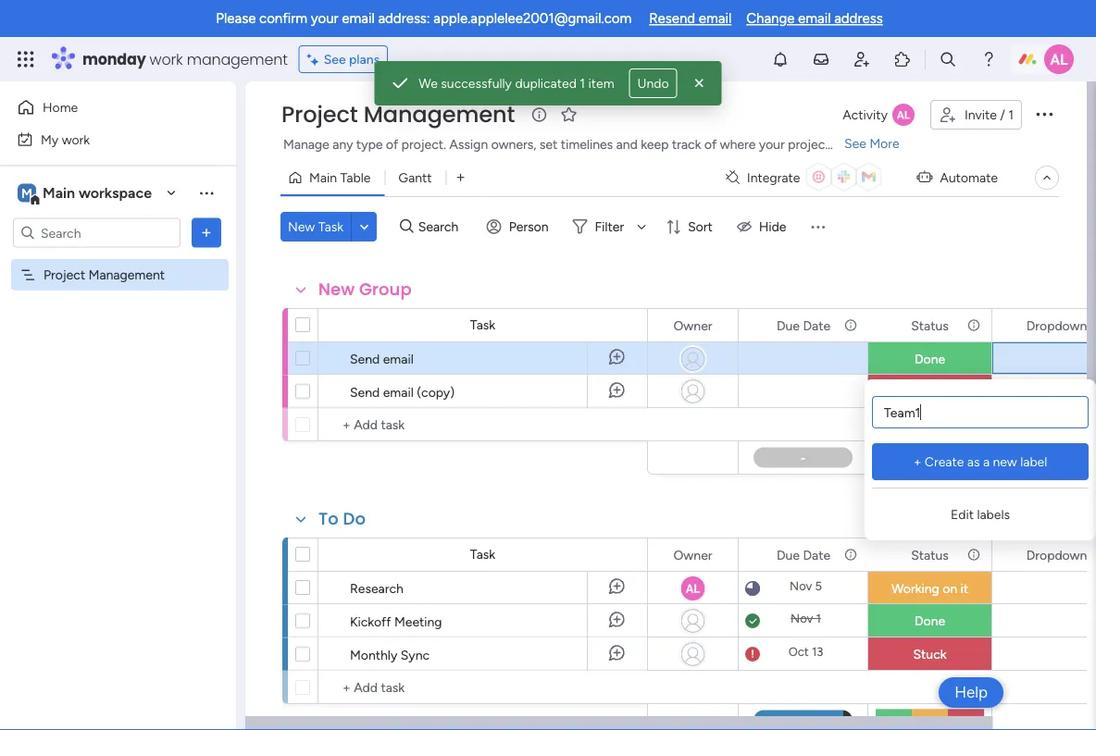 Task type: locate. For each thing, give the bounding box(es) containing it.
2 due from the top
[[777, 547, 800, 563]]

1 vertical spatial project
[[44, 267, 85, 283]]

email right resend
[[699, 10, 732, 27]]

status
[[911, 318, 949, 333], [911, 547, 949, 563]]

0 vertical spatial done
[[915, 351, 946, 367]]

0 vertical spatial owner
[[674, 318, 713, 333]]

1 vertical spatial your
[[759, 137, 785, 152]]

0 vertical spatial status field
[[907, 315, 954, 336]]

0 vertical spatial see
[[324, 51, 346, 67]]

1 vertical spatial nov
[[791, 612, 813, 626]]

2 status field from the top
[[907, 545, 954, 565]]

0 vertical spatial your
[[311, 10, 339, 27]]

0 vertical spatial work
[[150, 49, 183, 69]]

help image
[[980, 50, 998, 69]]

as
[[968, 454, 980, 470]]

project.
[[402, 137, 446, 152]]

management
[[364, 99, 515, 130], [89, 267, 165, 283]]

see left more
[[845, 136, 867, 151]]

status field up working on it at the right bottom of the page
[[907, 545, 954, 565]]

1 horizontal spatial 1
[[816, 612, 821, 626]]

send for send email
[[350, 351, 380, 367]]

see inside button
[[324, 51, 346, 67]]

0 vertical spatial project management
[[282, 99, 515, 130]]

monday work management
[[82, 49, 288, 69]]

0 vertical spatial due
[[777, 318, 800, 333]]

0 horizontal spatial project management
[[44, 267, 165, 283]]

1 dropdown from the top
[[1027, 318, 1088, 333]]

workspace
[[79, 184, 152, 202]]

1 vertical spatial send
[[350, 384, 380, 400]]

alert containing we successfully duplicated 1 item
[[374, 61, 722, 106]]

filter
[[595, 219, 624, 235]]

1 horizontal spatial new
[[319, 278, 355, 301]]

autopilot image
[[917, 165, 933, 189]]

notifications image
[[771, 50, 790, 69]]

send for send email (copy)
[[350, 384, 380, 400]]

project
[[282, 99, 358, 130], [44, 267, 85, 283]]

Dropdown field
[[1022, 315, 1092, 336], [1022, 545, 1092, 565]]

task for new group
[[470, 317, 496, 333]]

2 of from the left
[[705, 137, 717, 152]]

0 horizontal spatial new
[[288, 219, 315, 235]]

0 vertical spatial management
[[364, 99, 515, 130]]

send up send email (copy)
[[350, 351, 380, 367]]

email down send email
[[383, 384, 414, 400]]

nov
[[790, 579, 812, 594], [791, 612, 813, 626]]

options image right /
[[1033, 103, 1056, 125]]

new down main table button in the left top of the page
[[288, 219, 315, 235]]

Due Date field
[[772, 315, 835, 336], [772, 545, 835, 565]]

help
[[955, 683, 988, 702]]

1 vertical spatial 1
[[1009, 107, 1014, 123]]

done
[[915, 351, 946, 367], [915, 614, 946, 629]]

work for my
[[62, 132, 90, 147]]

1 inside alert
[[580, 75, 585, 91]]

1 vertical spatial task
[[470, 317, 496, 333]]

project management
[[282, 99, 515, 130], [44, 267, 165, 283]]

main
[[309, 170, 337, 186], [43, 184, 75, 202]]

management down the search in workspace field
[[89, 267, 165, 283]]

alert
[[374, 61, 722, 106]]

workspace image
[[18, 183, 36, 203]]

1 vertical spatial management
[[89, 267, 165, 283]]

1 vertical spatial owner
[[674, 547, 713, 563]]

+
[[914, 454, 922, 470]]

1 send from the top
[[350, 351, 380, 367]]

main inside workspace selection element
[[43, 184, 75, 202]]

done up create a label field
[[915, 351, 946, 367]]

project management inside list box
[[44, 267, 165, 283]]

new task
[[288, 219, 344, 235]]

v2 overdue deadline image
[[745, 646, 760, 664]]

due for second due date field from the top
[[777, 547, 800, 563]]

main right workspace image
[[43, 184, 75, 202]]

0 horizontal spatial options image
[[197, 224, 216, 242]]

status field left column information image at the top of page
[[907, 315, 954, 336]]

1 left item
[[580, 75, 585, 91]]

stands.
[[833, 137, 875, 152]]

search everything image
[[939, 50, 958, 69]]

to
[[319, 507, 339, 531]]

1
[[580, 75, 585, 91], [1009, 107, 1014, 123], [816, 612, 821, 626]]

1 horizontal spatial project
[[282, 99, 358, 130]]

dropdown right column information image at the top of page
[[1027, 318, 1088, 333]]

main left table
[[309, 170, 337, 186]]

your
[[311, 10, 339, 27], [759, 137, 785, 152]]

1 horizontal spatial management
[[364, 99, 515, 130]]

close image
[[691, 74, 709, 93]]

menu image
[[809, 218, 827, 236]]

0 vertical spatial new
[[288, 219, 315, 235]]

1 inside button
[[1009, 107, 1014, 123]]

undo button
[[629, 69, 678, 98]]

please confirm your email address: apple.applelee2001@gmail.com
[[216, 10, 632, 27]]

dropdown down edit labels button
[[1027, 547, 1088, 563]]

To Do field
[[314, 507, 370, 532]]

dropdown field for new group
[[1022, 315, 1092, 336]]

dropdown for group
[[1027, 318, 1088, 333]]

0 horizontal spatial 1
[[580, 75, 585, 91]]

1 vertical spatial dropdown field
[[1022, 545, 1092, 565]]

1 right /
[[1009, 107, 1014, 123]]

column information image
[[844, 318, 858, 333], [844, 548, 858, 563], [967, 548, 982, 563]]

task
[[318, 219, 344, 235], [470, 317, 496, 333], [470, 547, 496, 563]]

0 vertical spatial send
[[350, 351, 380, 367]]

project management up project.
[[282, 99, 515, 130]]

Create a label field
[[872, 396, 1089, 429]]

column information image
[[967, 318, 982, 333]]

Owner field
[[669, 315, 717, 336], [669, 545, 717, 565]]

1 of from the left
[[386, 137, 398, 152]]

0 vertical spatial due date
[[777, 318, 831, 333]]

work right monday
[[150, 49, 183, 69]]

1 vertical spatial see
[[845, 136, 867, 151]]

1 vertical spatial options image
[[197, 224, 216, 242]]

0 horizontal spatial your
[[311, 10, 339, 27]]

options image
[[1033, 103, 1056, 125], [197, 224, 216, 242]]

2 vertical spatial task
[[470, 547, 496, 563]]

sort button
[[659, 212, 724, 242]]

work right my
[[62, 132, 90, 147]]

oct
[[789, 645, 809, 660]]

home button
[[11, 93, 199, 122]]

13
[[812, 645, 824, 660]]

0 horizontal spatial see
[[324, 51, 346, 67]]

status left column information image at the top of page
[[911, 318, 949, 333]]

work inside button
[[62, 132, 90, 147]]

work for monday
[[150, 49, 183, 69]]

of right type
[[386, 137, 398, 152]]

see plans button
[[299, 45, 388, 73]]

stuck up +
[[914, 384, 947, 400]]

see left 'plans'
[[324, 51, 346, 67]]

1 vertical spatial due date
[[777, 547, 831, 563]]

edit labels button
[[872, 496, 1089, 533]]

1 vertical spatial new
[[319, 278, 355, 301]]

1 vertical spatial owner field
[[669, 545, 717, 565]]

send down send email
[[350, 384, 380, 400]]

nov for research
[[790, 579, 812, 594]]

it
[[961, 581, 969, 597]]

see for see plans
[[324, 51, 346, 67]]

0 vertical spatial dropdown
[[1027, 318, 1088, 333]]

1 owner field from the top
[[669, 315, 717, 336]]

sort
[[688, 219, 713, 235]]

new left the group
[[319, 278, 355, 301]]

new for new task
[[288, 219, 315, 235]]

0 vertical spatial date
[[803, 318, 831, 333]]

due date
[[777, 318, 831, 333], [777, 547, 831, 563]]

/
[[1000, 107, 1005, 123]]

2 dropdown field from the top
[[1022, 545, 1092, 565]]

management down we at the left top of page
[[364, 99, 515, 130]]

email for send email (copy)
[[383, 384, 414, 400]]

new inside button
[[288, 219, 315, 235]]

any
[[333, 137, 353, 152]]

working on it
[[892, 581, 969, 597]]

project up 'manage'
[[282, 99, 358, 130]]

see plans
[[324, 51, 380, 67]]

project management list box
[[0, 256, 236, 541]]

options image down workspace options "icon"
[[197, 224, 216, 242]]

help button
[[939, 678, 1004, 708]]

main inside button
[[309, 170, 337, 186]]

2 date from the top
[[803, 547, 831, 563]]

2 due date from the top
[[777, 547, 831, 563]]

nov down nov 5
[[791, 612, 813, 626]]

see for see more
[[845, 136, 867, 151]]

2 dropdown from the top
[[1027, 547, 1088, 563]]

+ create as a new label button
[[872, 444, 1089, 481]]

project management down the search in workspace field
[[44, 267, 165, 283]]

2 status from the top
[[911, 547, 949, 563]]

apps image
[[894, 50, 912, 69]]

1 horizontal spatial project management
[[282, 99, 515, 130]]

2 horizontal spatial 1
[[1009, 107, 1014, 123]]

1 down 5
[[816, 612, 821, 626]]

email up send email (copy)
[[383, 351, 414, 367]]

duplicated
[[515, 75, 577, 91]]

1 horizontal spatial of
[[705, 137, 717, 152]]

status up working on it at the right bottom of the page
[[911, 547, 949, 563]]

0 horizontal spatial management
[[89, 267, 165, 283]]

send email (copy)
[[350, 384, 455, 400]]

0 vertical spatial task
[[318, 219, 344, 235]]

1 vertical spatial due
[[777, 547, 800, 563]]

nov for kickoff meeting
[[791, 612, 813, 626]]

+ Add task text field
[[328, 677, 639, 699]]

2 send from the top
[[350, 384, 380, 400]]

0 vertical spatial project
[[282, 99, 358, 130]]

show board description image
[[528, 106, 550, 124]]

1 dropdown field from the top
[[1022, 315, 1092, 336]]

due
[[777, 318, 800, 333], [777, 547, 800, 563]]

type
[[356, 137, 383, 152]]

option
[[0, 258, 236, 262]]

assign
[[450, 137, 488, 152]]

person
[[509, 219, 549, 235]]

0 vertical spatial stuck
[[914, 384, 947, 400]]

2 vertical spatial 1
[[816, 612, 821, 626]]

group
[[359, 278, 412, 301]]

new inside 'field'
[[319, 278, 355, 301]]

workspace selection element
[[18, 182, 155, 206]]

due for first due date field from the top
[[777, 318, 800, 333]]

resend
[[649, 10, 696, 27]]

email up inbox image
[[798, 10, 831, 27]]

v2 search image
[[400, 216, 414, 237]]

select product image
[[17, 50, 35, 69]]

0 vertical spatial status
[[911, 318, 949, 333]]

hide button
[[730, 212, 798, 242]]

new
[[993, 454, 1018, 470]]

1 vertical spatial done
[[915, 614, 946, 629]]

your up integrate
[[759, 137, 785, 152]]

your right the confirm
[[311, 10, 339, 27]]

person button
[[479, 212, 560, 242]]

1 vertical spatial status field
[[907, 545, 954, 565]]

email
[[342, 10, 375, 27], [699, 10, 732, 27], [798, 10, 831, 27], [383, 351, 414, 367], [383, 384, 414, 400]]

of
[[386, 137, 398, 152], [705, 137, 717, 152]]

of right track
[[705, 137, 717, 152]]

1 vertical spatial stuck
[[914, 647, 947, 663]]

1 vertical spatial project management
[[44, 267, 165, 283]]

1 vertical spatial work
[[62, 132, 90, 147]]

0 vertical spatial due date field
[[772, 315, 835, 336]]

see
[[324, 51, 346, 67], [845, 136, 867, 151]]

see more link
[[843, 134, 902, 153]]

dropdown field right column information image at the top of page
[[1022, 315, 1092, 336]]

1 horizontal spatial options image
[[1033, 103, 1056, 125]]

0 vertical spatial dropdown field
[[1022, 315, 1092, 336]]

email up 'plans'
[[342, 10, 375, 27]]

done down working on it at the right bottom of the page
[[915, 614, 946, 629]]

task inside button
[[318, 219, 344, 235]]

+ create as a new label
[[914, 454, 1048, 470]]

1 vertical spatial date
[[803, 547, 831, 563]]

project down the search in workspace field
[[44, 267, 85, 283]]

1 vertical spatial status
[[911, 547, 949, 563]]

+ Add task text field
[[328, 414, 639, 436]]

nov left 5
[[790, 579, 812, 594]]

0 horizontal spatial project
[[44, 267, 85, 283]]

1 horizontal spatial see
[[845, 136, 867, 151]]

1 horizontal spatial work
[[150, 49, 183, 69]]

1 status field from the top
[[907, 315, 954, 336]]

1 due date from the top
[[777, 318, 831, 333]]

0 horizontal spatial of
[[386, 137, 398, 152]]

inbox image
[[812, 50, 831, 69]]

collapse board header image
[[1040, 170, 1055, 185]]

nov 1
[[791, 612, 821, 626]]

stuck
[[914, 384, 947, 400], [914, 647, 947, 663]]

1 vertical spatial due date field
[[772, 545, 835, 565]]

5
[[815, 579, 822, 594]]

1 due from the top
[[777, 318, 800, 333]]

manage
[[283, 137, 329, 152]]

0 horizontal spatial work
[[62, 132, 90, 147]]

1 vertical spatial dropdown
[[1027, 547, 1088, 563]]

1 stuck from the top
[[914, 384, 947, 400]]

1 horizontal spatial main
[[309, 170, 337, 186]]

work
[[150, 49, 183, 69], [62, 132, 90, 147]]

0 horizontal spatial main
[[43, 184, 75, 202]]

Status field
[[907, 315, 954, 336], [907, 545, 954, 565]]

dropdown field down edit labels button
[[1022, 545, 1092, 565]]

task for to do
[[470, 547, 496, 563]]

stuck up 'help' "button"
[[914, 647, 947, 663]]

0 vertical spatial owner field
[[669, 315, 717, 336]]

add view image
[[457, 171, 465, 185]]

0 vertical spatial nov
[[790, 579, 812, 594]]

owner
[[674, 318, 713, 333], [674, 547, 713, 563]]

item
[[589, 75, 615, 91]]

change email address
[[747, 10, 883, 27]]

0 vertical spatial 1
[[580, 75, 585, 91]]

table
[[340, 170, 371, 186]]



Task type: describe. For each thing, give the bounding box(es) containing it.
label
[[1021, 454, 1048, 470]]

kickoff
[[350, 614, 391, 630]]

do
[[343, 507, 366, 531]]

angle down image
[[360, 220, 369, 234]]

my
[[41, 132, 59, 147]]

home
[[43, 100, 78, 115]]

a
[[983, 454, 990, 470]]

more
[[870, 136, 900, 151]]

automate
[[940, 170, 998, 186]]

resend email link
[[649, 10, 732, 27]]

1 horizontal spatial your
[[759, 137, 785, 152]]

and
[[616, 137, 638, 152]]

owners,
[[491, 137, 537, 152]]

filter button
[[565, 212, 653, 242]]

address:
[[378, 10, 430, 27]]

management
[[187, 49, 288, 69]]

gantt
[[399, 170, 432, 186]]

my work
[[41, 132, 90, 147]]

invite / 1
[[965, 107, 1014, 123]]

activity button
[[836, 100, 923, 130]]

research
[[350, 581, 404, 596]]

send email
[[350, 351, 414, 367]]

Project Management field
[[277, 99, 520, 130]]

2 stuck from the top
[[914, 647, 947, 663]]

apple.applelee2001@gmail.com
[[434, 10, 632, 27]]

1 date from the top
[[803, 318, 831, 333]]

activity
[[843, 107, 888, 123]]

project
[[788, 137, 830, 152]]

create
[[925, 454, 964, 470]]

main workspace
[[43, 184, 152, 202]]

1 status from the top
[[911, 318, 949, 333]]

New Group field
[[314, 278, 416, 302]]

2 owner field from the top
[[669, 545, 717, 565]]

workspace options image
[[197, 184, 216, 202]]

labels
[[977, 507, 1010, 523]]

nov 5
[[790, 579, 822, 594]]

invite
[[965, 107, 997, 123]]

dropdown for do
[[1027, 547, 1088, 563]]

main table
[[309, 170, 371, 186]]

change
[[747, 10, 795, 27]]

monday
[[82, 49, 146, 69]]

kickoff meeting
[[350, 614, 442, 630]]

management inside list box
[[89, 267, 165, 283]]

email for change email address
[[798, 10, 831, 27]]

undo
[[638, 75, 669, 91]]

timelines
[[561, 137, 613, 152]]

2 owner from the top
[[674, 547, 713, 563]]

1 owner from the top
[[674, 318, 713, 333]]

monthly
[[350, 647, 398, 663]]

m
[[21, 185, 32, 201]]

email for send email
[[383, 351, 414, 367]]

working
[[892, 581, 940, 597]]

1 due date field from the top
[[772, 315, 835, 336]]

new group
[[319, 278, 412, 301]]

on
[[943, 581, 958, 597]]

apple lee image
[[1045, 44, 1074, 74]]

we
[[419, 75, 438, 91]]

main table button
[[281, 163, 385, 193]]

see more
[[845, 136, 900, 151]]

keep
[[641, 137, 669, 152]]

hide
[[759, 219, 787, 235]]

set
[[540, 137, 558, 152]]

add to favorites image
[[560, 105, 578, 124]]

project inside list box
[[44, 267, 85, 283]]

(copy)
[[417, 384, 455, 400]]

Search in workspace field
[[39, 222, 155, 244]]

2 done from the top
[[915, 614, 946, 629]]

edit
[[951, 507, 974, 523]]

we successfully duplicated 1 item
[[419, 75, 615, 91]]

manage any type of project. assign owners, set timelines and keep track of where your project stands.
[[283, 137, 875, 152]]

track
[[672, 137, 701, 152]]

edit labels
[[951, 507, 1010, 523]]

v2 done deadline image
[[745, 613, 760, 630]]

where
[[720, 137, 756, 152]]

please
[[216, 10, 256, 27]]

2 due date field from the top
[[772, 545, 835, 565]]

successfully
[[441, 75, 512, 91]]

my work button
[[11, 125, 199, 154]]

new task button
[[281, 212, 351, 242]]

change email address link
[[747, 10, 883, 27]]

dapulse integrations image
[[726, 171, 740, 185]]

1 done from the top
[[915, 351, 946, 367]]

invite members image
[[853, 50, 871, 69]]

invite / 1 button
[[931, 100, 1022, 130]]

main for main workspace
[[43, 184, 75, 202]]

new for new group
[[319, 278, 355, 301]]

dropdown field for to do
[[1022, 545, 1092, 565]]

confirm
[[259, 10, 308, 27]]

main for main table
[[309, 170, 337, 186]]

email for resend email
[[699, 10, 732, 27]]

monthly sync
[[350, 647, 430, 663]]

plans
[[349, 51, 380, 67]]

arrow down image
[[631, 216, 653, 238]]

to do
[[319, 507, 366, 531]]

Search field
[[414, 214, 469, 240]]

0 vertical spatial options image
[[1033, 103, 1056, 125]]

integrate
[[747, 170, 800, 186]]

sync
[[401, 647, 430, 663]]

oct 13
[[789, 645, 824, 660]]



Task type: vqa. For each thing, say whether or not it's contained in the screenshot.
Create a label FIELD at right
yes



